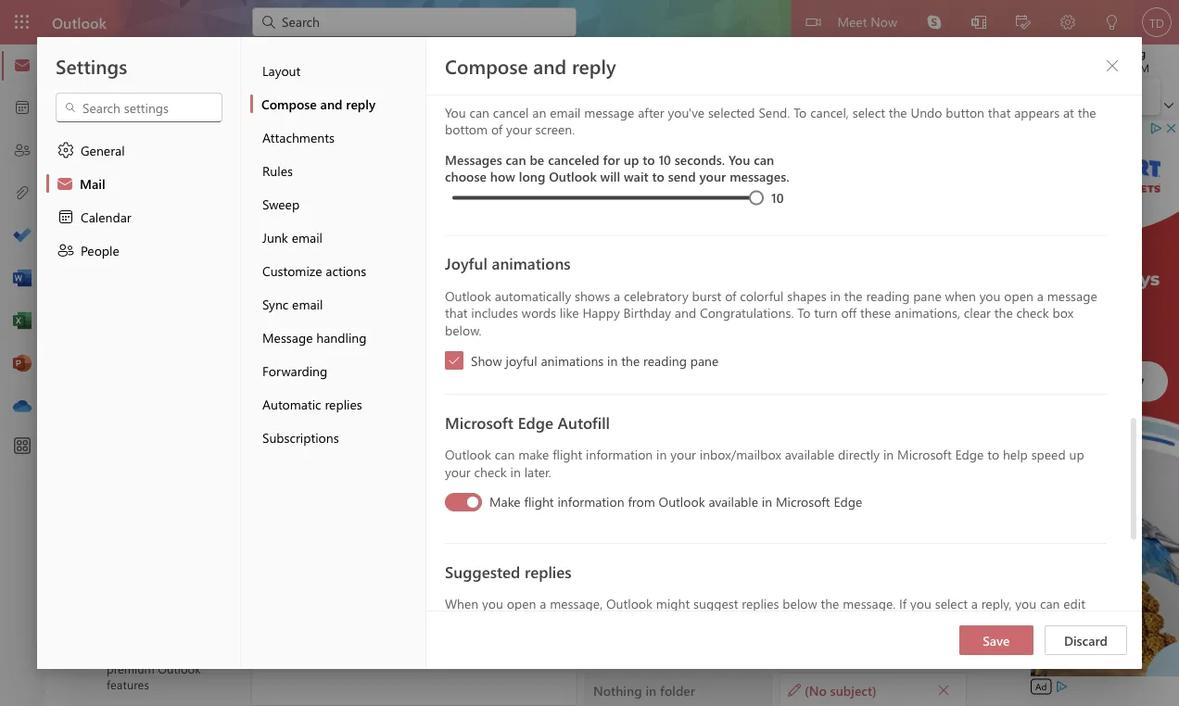 Task type: describe. For each thing, give the bounding box(es) containing it.
mike@example.com image
[[271, 146, 315, 190]]

0 vertical spatial animations
[[492, 253, 571, 274]]

you inside you can cancel an email message after you've selected send. to cancel, select the undo button that appears at the bottom of your screen.
[[445, 103, 466, 121]]

suggested replies
[[445, 561, 572, 582]]

forwarding button
[[250, 354, 426, 388]]

0 vertical spatial microsoft
[[445, 412, 514, 433]]

premium outlook features
[[107, 661, 201, 693]]

email for junk email
[[292, 229, 323, 246]]

microsoft edge autofill
[[445, 412, 610, 433]]

in up make flight information from outlook available in microsoft edge in the bottom of the page
[[657, 446, 667, 463]]

files image
[[13, 185, 32, 203]]

microsoft edge autofill element
[[445, 446, 1107, 519]]

t mobile image
[[261, 284, 291, 313]]

birthday
[[624, 304, 671, 321]]

compose and reply inside tab panel
[[445, 53, 616, 79]]

nothing for nothing in folder looks empty over here.
[[364, 549, 412, 566]]


[[64, 101, 77, 114]]

congratulations.
[[700, 304, 794, 321]]

sweep
[[262, 195, 300, 212]]

include group
[[57, 78, 587, 115]]

calendar
[[81, 208, 131, 225]]

draw
[[519, 50, 548, 67]]

folder for nothing in folder
[[660, 682, 696, 699]]

1 vertical spatial pane
[[691, 352, 719, 369]]

1 horizontal spatial microsoft
[[776, 493, 831, 511]]

email for sync email
[[292, 295, 323, 313]]

1 vertical spatial mike@example.com
[[326, 170, 425, 185]]

like
[[560, 304, 579, 321]]

1 - from the left
[[436, 299, 441, 316]]

junk email button
[[250, 221, 426, 254]]

seconds.
[[675, 151, 725, 168]]

powerpoint image
[[13, 355, 32, 374]]

undo
[[911, 103, 943, 121]]

(with
[[523, 299, 554, 316]]

be
[[530, 151, 545, 168]]

onedrive image
[[13, 398, 32, 416]]

might
[[656, 595, 690, 613]]

monthly
[[575, 299, 623, 316]]

message for message
[[282, 50, 332, 67]]

 calendar
[[57, 208, 131, 226]]

compose and reply tab panel
[[427, 37, 1143, 686]]

2 - from the left
[[473, 299, 478, 316]]

choose
[[445, 168, 487, 185]]

iphone
[[376, 299, 415, 316]]

tab list containing home
[[92, 45, 637, 73]]

outlook inside outlook automatically shows a celebratory burst of colorful shapes in the reading pane when you open a message that includes words like happy birthday and congratulations. to turn off these animations, clear the check box below.
[[445, 287, 492, 304]]

pictures
[[376, 87, 421, 105]]

To text field
[[662, 189, 939, 210]]

includes
[[471, 304, 518, 321]]

mail image
[[13, 57, 32, 75]]

set your advertising preferences image
[[1055, 680, 1070, 695]]

can for for
[[506, 151, 526, 168]]

up inside outlook can make flight information in your inbox/mailbox available directly in microsoft edge to help speed up your check in later.
[[1070, 446, 1085, 463]]

animations,
[[895, 304, 961, 321]]

the left undo
[[889, 103, 908, 121]]

features
[[107, 677, 149, 693]]

make flight information from outlook available in microsoft edge
[[490, 493, 863, 511]]

cancel,
[[811, 103, 849, 121]]

screen.
[[536, 121, 575, 138]]

sweep button
[[250, 187, 426, 221]]

message inside outlook automatically shows a celebratory burst of colorful shapes in the reading pane when you open a message that includes words like happy birthday and congratulations. to turn off these animations, clear the check box below.
[[1048, 287, 1098, 304]]

replies for suggested replies
[[525, 561, 572, 582]]

canceled
[[548, 151, 600, 168]]

check inside outlook automatically shows a celebratory burst of colorful shapes in the reading pane when you open a message that includes words like happy birthday and congratulations. to turn off these animations, clear the check box below.
[[1017, 304, 1050, 321]]

home button
[[92, 45, 155, 73]]

button inside you can cancel an email message after you've selected send. to cancel, select the undo button that appears at the bottom of your screen.
[[946, 103, 985, 121]]

12
[[419, 299, 433, 316]]


[[110, 208, 129, 226]]

1 horizontal spatial and
[[534, 53, 567, 79]]

subscriptions
[[262, 429, 339, 446]]

at
[[1064, 103, 1075, 121]]

actions
[[326, 262, 366, 279]]

of inside you can cancel an email message after you've selected send. to cancel, select the undo button that appears at the bottom of your screen.
[[491, 121, 503, 138]]

 inside compose and reply tab panel
[[1106, 58, 1120, 73]]

nothing in folder looks empty over here.
[[348, 549, 481, 590]]

suggest
[[694, 595, 739, 613]]

and inside button
[[320, 95, 343, 112]]


[[468, 241, 486, 259]]

customize actions button
[[250, 254, 426, 288]]

tree inside application
[[68, 384, 217, 707]]

to button
[[595, 184, 653, 213]]

to inside button
[[617, 190, 631, 207]]

Add a subject text field
[[585, 230, 868, 260]]

check inside outlook can make flight information in your inbox/mailbox available directly in microsoft edge to help speed up your check in later.
[[474, 463, 507, 480]]

subject)
[[831, 682, 877, 699]]

 mike@example.com
[[110, 245, 255, 300]]

to right wait
[[652, 168, 665, 185]]

automatic
[[262, 396, 321, 413]]


[[354, 87, 373, 106]]

premium
[[107, 661, 155, 677]]

1 vertical spatial flight
[[524, 493, 554, 511]]


[[56, 174, 74, 193]]

message for message handling
[[262, 329, 313, 346]]

1 vertical spatial available
[[709, 493, 759, 511]]

the down here.
[[445, 613, 464, 630]]

meeting
[[1104, 45, 1147, 60]]

the right at
[[1078, 103, 1097, 121]]

in right the directly
[[884, 446, 894, 463]]

t
[[272, 290, 279, 307]]

in inside nothing in folder looks empty over here.
[[416, 549, 427, 566]]

1 horizontal spatial 10
[[772, 189, 784, 206]]

message button
[[268, 45, 346, 73]]

$0.00 apple iphone 12 - blue - 128gb (with 24 monthly payments)
[[300, 299, 685, 316]]

and inside outlook automatically shows a celebratory burst of colorful shapes in the reading pane when you open a message that includes words like happy birthday and congratulations. to turn off these animations, clear the check box below.
[[675, 304, 697, 321]]

reading pane main content
[[578, 116, 1027, 707]]

left-rail-appbar navigation
[[4, 45, 41, 428]]

reading inside outlook automatically shows a celebratory burst of colorful shapes in the reading pane when you open a message that includes words like happy birthday and congratulations. to turn off these animations, clear the check box below.
[[867, 287, 910, 304]]

can inside when you open a message, outlook might suggest replies below the message. if you select a reply, you can edit the reply before sending it.
[[1041, 595, 1060, 613]]

more apps image
[[13, 438, 32, 456]]

 button
[[55, 45, 92, 77]]

sync
[[262, 295, 289, 313]]

help
[[226, 50, 253, 67]]

emoji
[[464, 87, 495, 105]]

your inside you can cancel an email message after you've selected send. to cancel, select the undo button that appears at the bottom of your screen.
[[506, 121, 532, 138]]

1 horizontal spatial  button
[[1098, 51, 1128, 81]]

sync email button
[[250, 288, 426, 321]]

1 vertical spatial information
[[558, 493, 625, 511]]

to inside you can cancel an email message after you've selected send. to cancel, select the undo button that appears at the bottom of your screen.
[[794, 103, 807, 121]]

1 vertical spatial animations
[[541, 352, 604, 369]]

message,
[[550, 595, 603, 613]]


[[442, 87, 460, 106]]

1 horizontal spatial edge
[[834, 493, 863, 511]]

information inside outlook can make flight information in your inbox/mailbox available directly in microsoft edge to help speed up your check in later.
[[586, 446, 653, 463]]

off
[[842, 304, 857, 321]]

appears
[[1015, 103, 1060, 121]]

mike@example.com tree item
[[68, 273, 255, 310]]

view profile button
[[423, 190, 531, 216]]

 emoji
[[442, 87, 495, 106]]

 button
[[471, 147, 501, 172]]

email inside you can cancel an email message after you've selected send. to cancel, select the undo button that appears at the bottom of your screen.
[[550, 103, 581, 121]]

can down you can cancel an email message after you've selected send. to cancel, select the undo button that appears at the bottom of your screen.
[[754, 151, 775, 168]]

layout button
[[250, 54, 426, 87]]

message handling
[[262, 329, 367, 346]]

discard
[[1065, 632, 1108, 649]]

mike@example.com button
[[326, 146, 471, 170]]

now
[[871, 13, 898, 30]]

your inside "messages can be canceled for up to 10 seconds. you can choose how long outlook will wait to send your messages."
[[700, 168, 726, 185]]

1 horizontal spatial ad
[[1036, 681, 1047, 693]]

outlook automatically shows a celebratory burst of colorful shapes in the reading pane when you open a message that includes words like happy birthday and congratulations. to turn off these animations, clear the check box below.
[[445, 287, 1098, 339]]

mail
[[80, 175, 105, 192]]

that inside outlook automatically shows a celebratory burst of colorful shapes in the reading pane when you open a message that includes words like happy birthday and congratulations. to turn off these animations, clear the check box below.
[[445, 304, 468, 321]]

may
[[668, 283, 695, 301]]

when you open a message, outlook might suggest replies below the message. if you select a reply, you can edit the reply before sending it.
[[445, 595, 1086, 630]]

outlook right from
[[659, 493, 705, 511]]

document containing settings
[[0, 0, 1180, 707]]

outlook inside when you open a message, outlook might suggest replies below the message. if you select a reply, you can edit the reply before sending it.
[[607, 595, 653, 613]]

open inside when you open a message, outlook might suggest replies below the message. if you select a reply, you can edit the reply before sending it.
[[507, 595, 536, 613]]

make
[[490, 493, 521, 511]]

outlook inside premium outlook features
[[158, 661, 201, 677]]

compose and reply inside button
[[262, 95, 376, 112]]

(no
[[805, 682, 827, 699]]

forwarding
[[262, 362, 328, 379]]

rules button
[[250, 154, 426, 187]]

outlook can make flight information in your inbox/mailbox available directly in microsoft edge to help speed up your check in later.
[[445, 446, 1085, 480]]

available inside outlook can make flight information in your inbox/mailbox available directly in microsoft edge to help speed up your check in later.
[[785, 446, 835, 463]]

compose inside tab panel
[[445, 53, 528, 79]]



Task type: locate. For each thing, give the bounding box(es) containing it.
2 horizontal spatial and
[[675, 304, 697, 321]]

in left off
[[831, 287, 841, 304]]

microsoft down outlook can make flight information in your inbox/mailbox available directly in microsoft edge to help speed up your check in later.
[[776, 493, 831, 511]]

nothing inside nothing in folder looks empty over here.
[[364, 549, 412, 566]]

in inside nothing in folder button
[[646, 682, 657, 699]]

open down 'suggested replies'
[[507, 595, 536, 613]]

nothing inside nothing in folder button
[[594, 682, 642, 699]]

to up happy
[[596, 283, 610, 301]]

available
[[785, 446, 835, 463], [709, 493, 759, 511]]

1 vertical spatial of
[[725, 287, 737, 304]]

customize
[[262, 262, 322, 279]]

2 vertical spatial email
[[292, 295, 323, 313]]

microsoft inside outlook can make flight information in your inbox/mailbox available directly in microsoft edge to help speed up your check in later.
[[898, 446, 952, 463]]

1 horizontal spatial replies
[[525, 561, 572, 582]]

1 vertical spatial up
[[1070, 446, 1085, 463]]

select inside when you open a message, outlook might suggest replies below the message. if you select a reply, you can edit the reply before sending it.
[[935, 595, 968, 613]]

dialog containing settings
[[0, 0, 1180, 707]]

check up make
[[474, 463, 507, 480]]

1 horizontal spatial reply
[[467, 613, 495, 630]]

over
[[425, 573, 450, 590]]

0 vertical spatial button
[[946, 103, 985, 121]]

1 vertical spatial message
[[1048, 287, 1098, 304]]

message list section
[[252, 123, 685, 706]]

nothing for nothing in folder
[[594, 682, 642, 699]]

information down test
[[558, 493, 625, 511]]

1 vertical spatial 
[[938, 684, 951, 697]]

outlook down joyful on the left of page
[[445, 287, 492, 304]]

0 horizontal spatial open
[[507, 595, 536, 613]]

0 vertical spatial and
[[534, 53, 567, 79]]

0 horizontal spatial of
[[491, 121, 503, 138]]

of inside outlook automatically shows a celebratory burst of colorful shapes in the reading pane when you open a message that includes words like happy birthday and congratulations. to turn off these animations, clear the check box below.
[[725, 287, 737, 304]]

1 vertical spatial 10
[[772, 189, 784, 206]]

folder inside button
[[660, 682, 696, 699]]

compose inside button
[[262, 95, 317, 112]]

outlook up ""
[[52, 12, 107, 32]]

reply inside when you open a message, outlook might suggest replies below the message. if you select a reply, you can edit the reply before sending it.
[[467, 613, 495, 630]]

button inside message body, press alt+f10 to exit text field
[[633, 352, 676, 370]]

sending
[[540, 613, 585, 630]]

shows
[[575, 287, 610, 304]]

ad up 128gb
[[496, 283, 507, 295]]

can for email
[[470, 103, 490, 121]]

10
[[659, 151, 671, 168], [772, 189, 784, 206]]

reading right off
[[867, 287, 910, 304]]

that left appears
[[988, 103, 1011, 121]]

folder for nothing in folder looks empty over here.
[[430, 549, 466, 566]]

the down the birthday
[[622, 352, 640, 369]]

you
[[445, 103, 466, 121], [729, 151, 751, 168]]

0 vertical spatial 10
[[659, 151, 671, 168]]

your right send
[[700, 168, 726, 185]]

mike@example.com left t
[[136, 283, 255, 300]]

to left turn on the right of page
[[798, 304, 811, 321]]

can
[[470, 103, 490, 121], [506, 151, 526, 168], [754, 151, 775, 168], [495, 446, 515, 463], [1041, 595, 1060, 613]]

favorites tree
[[68, 117, 255, 347]]

animations down like
[[541, 352, 604, 369]]

folder down the might
[[660, 682, 696, 699]]

0 vertical spatial message
[[585, 103, 635, 121]]

select inside you can cancel an email message after you've selected send. to cancel, select the undo button that appears at the bottom of your screen.
[[853, 103, 886, 121]]

nothing up 'empty'
[[364, 549, 412, 566]]

and
[[534, 53, 567, 79], [320, 95, 343, 112], [675, 304, 697, 321]]

people image
[[13, 142, 32, 160]]

2 horizontal spatial edge
[[956, 446, 984, 463]]

below.
[[445, 321, 482, 339]]

subscriptions button
[[250, 421, 426, 454]]

0 horizontal spatial edge
[[518, 412, 554, 433]]

mike@example.com up the sweep button
[[326, 170, 425, 185]]

your left make
[[445, 463, 471, 480]]

outlook inside "messages can be canceled for up to 10 seconds. you can choose how long outlook will wait to send your messages."
[[549, 168, 597, 185]]

0 horizontal spatial ad
[[496, 283, 507, 295]]

can left make
[[495, 446, 515, 463]]

open right clear
[[1005, 287, 1034, 304]]

pane inside outlook automatically shows a celebratory burst of colorful shapes in the reading pane when you open a message that includes words like happy birthday and congratulations. to turn off these animations, clear the check box below.
[[914, 287, 942, 304]]

outlook banner
[[0, 0, 1180, 45]]

microsoft down show
[[445, 412, 514, 433]]

select left reply,
[[935, 595, 968, 613]]

replies for automatic replies
[[325, 396, 362, 413]]

1 horizontal spatial reading
[[867, 287, 910, 304]]

- right blue
[[473, 299, 478, 316]]

settings
[[56, 53, 127, 79]]

0 vertical spatial reading
[[867, 287, 910, 304]]

these
[[861, 304, 892, 321]]

0 vertical spatial check
[[1017, 304, 1050, 321]]

0 vertical spatial you
[[445, 103, 466, 121]]

and left  in the left top of the page
[[320, 95, 343, 112]]

your left an
[[506, 121, 532, 138]]

tab list
[[92, 45, 637, 73]]

1 vertical spatial reading
[[644, 352, 687, 369]]

you right the seconds.
[[729, 151, 751, 168]]

replies left the below
[[742, 595, 780, 613]]

can left the cancel
[[470, 103, 490, 121]]


[[64, 51, 83, 71]]

outlook right premium
[[158, 661, 201, 677]]

0 horizontal spatial microsoft
[[445, 412, 514, 433]]

joyful
[[445, 253, 488, 274]]

to right send.
[[794, 103, 807, 121]]

will
[[601, 168, 621, 185]]

a left box
[[1038, 287, 1044, 304]]

replies inside button
[[325, 396, 362, 413]]

10 inside "messages can be canceled for up to 10 seconds. you can choose how long outlook will wait to send your messages."
[[659, 151, 671, 168]]

how
[[490, 168, 516, 185]]

dialog
[[0, 0, 1180, 707]]

0 vertical spatial  button
[[1098, 51, 1128, 81]]

settings heading
[[56, 53, 127, 79]]

1 horizontal spatial up
[[1070, 446, 1085, 463]]

clear
[[964, 304, 991, 321]]

pane down congratulations.
[[691, 352, 719, 369]]

options button
[[563, 45, 637, 73]]

0 vertical spatial compose
[[445, 53, 528, 79]]

burst
[[692, 287, 722, 304]]

message
[[282, 50, 332, 67], [262, 329, 313, 346]]

tree
[[68, 384, 217, 707]]

1 horizontal spatial of
[[725, 287, 737, 304]]

message down "sync email"
[[262, 329, 313, 346]]

 right subject) at bottom right
[[938, 684, 951, 697]]

1 horizontal spatial compose
[[445, 53, 528, 79]]

excel image
[[13, 313, 32, 331]]

1 vertical spatial and
[[320, 95, 343, 112]]

email
[[550, 103, 581, 121], [292, 229, 323, 246], [292, 295, 323, 313]]

0 vertical spatial reply
[[572, 53, 616, 79]]

to left help on the bottom right of the page
[[988, 446, 1000, 463]]

0 vertical spatial up
[[624, 151, 639, 168]]

2 vertical spatial microsoft
[[776, 493, 831, 511]]

your up make flight information from outlook available in microsoft edge in the bottom of the page
[[671, 446, 696, 463]]

view
[[455, 194, 483, 211]]

and down may
[[675, 304, 697, 321]]

1 horizontal spatial you
[[729, 151, 751, 168]]

nothing down it.
[[594, 682, 642, 699]]

settings tab list
[[37, 37, 241, 670]]

folder up over
[[430, 549, 466, 566]]

profile
[[486, 194, 523, 211]]

to right for
[[643, 151, 655, 168]]

0 horizontal spatial folder
[[430, 549, 466, 566]]

1 vertical spatial email
[[292, 229, 323, 246]]

replies inside when you open a message, outlook might suggest replies below the message. if you select a reply, you can edit the reply before sending it.
[[742, 595, 780, 613]]

reply inside button
[[346, 95, 376, 112]]

up right speed
[[1070, 446, 1085, 463]]

message up include group
[[282, 50, 332, 67]]

1 vertical spatial folder
[[660, 682, 696, 699]]

0 horizontal spatial pane
[[691, 352, 719, 369]]

1 horizontal spatial select
[[935, 595, 968, 613]]

1 vertical spatial you
[[729, 151, 751, 168]]

mike@example.com down "pictures"
[[326, 146, 471, 167]]

1 vertical spatial reply
[[346, 95, 376, 112]]

message.
[[843, 595, 896, 613]]

mike@example.com inside  mike@example.com
[[136, 283, 255, 300]]

- right 12
[[436, 299, 441, 316]]

0 vertical spatial compose and reply
[[445, 53, 616, 79]]

1 vertical spatial that
[[445, 304, 468, 321]]

 button left pm
[[1098, 51, 1128, 81]]

to inside outlook automatically shows a celebratory burst of colorful shapes in the reading pane when you open a message that includes words like happy birthday and congratulations. to turn off these animations, clear the check box below.
[[798, 304, 811, 321]]

payments)
[[626, 299, 685, 316]]

flight right make
[[553, 446, 583, 463]]

0 horizontal spatial available
[[709, 493, 759, 511]]

1 vertical spatial select
[[935, 595, 968, 613]]

a right before at the bottom left
[[540, 595, 547, 613]]

empty
[[385, 573, 421, 590]]

in down outlook can make flight information in your inbox/mailbox available directly in microsoft edge to help speed up your check in later.
[[762, 493, 773, 511]]

pane left when
[[914, 287, 942, 304]]

0 vertical spatial email
[[550, 103, 581, 121]]

ad left set your advertising preferences image on the right of page
[[1036, 681, 1047, 693]]

1 horizontal spatial folder
[[660, 682, 696, 699]]

0 vertical spatial replies
[[325, 396, 362, 413]]

you inside outlook automatically shows a celebratory burst of colorful shapes in the reading pane when you open a message that includes words like happy birthday and congratulations. to turn off these animations, clear the check box below.
[[980, 287, 1001, 304]]

select right the cancel,
[[853, 103, 886, 121]]

2 horizontal spatial replies
[[742, 595, 780, 613]]

autofill
[[558, 412, 610, 433]]

save
[[983, 632, 1010, 649]]

 filter
[[468, 240, 521, 259]]

compose and reply heading
[[445, 53, 616, 79]]

24
[[557, 299, 571, 316]]

to inside outlook can make flight information in your inbox/mailbox available directly in microsoft edge to help speed up your check in later.
[[988, 446, 1000, 463]]

microsoft
[[445, 412, 514, 433], [898, 446, 952, 463], [776, 493, 831, 511]]

Search settings search field
[[77, 98, 203, 117]]

0 vertical spatial pane
[[914, 287, 942, 304]]

can inside you can cancel an email message after you've selected send. to cancel, select the undo button that appears at the bottom of your screen.
[[470, 103, 490, 121]]

save button
[[960, 626, 1034, 656]]

a right shows
[[614, 287, 621, 304]]

0 vertical spatial message
[[282, 50, 332, 67]]

word image
[[13, 270, 32, 288]]

compose down layout
[[262, 95, 317, 112]]

can for information
[[495, 446, 515, 463]]

of right the 'burst'
[[725, 287, 737, 304]]

to inside text field
[[596, 283, 610, 301]]

edge up make
[[518, 412, 554, 433]]

a left reply,
[[972, 595, 978, 613]]

calendar image
[[13, 99, 32, 118]]

1 vertical spatial button
[[633, 352, 676, 370]]

0 horizontal spatial up
[[624, 151, 639, 168]]

joyful animations element
[[445, 287, 1107, 370]]

replies up message,
[[525, 561, 572, 582]]

m button
[[271, 146, 315, 190]]

1 horizontal spatial open
[[1005, 287, 1034, 304]]

0 vertical spatial information
[[586, 446, 653, 463]]

0 vertical spatial open
[[1005, 287, 1034, 304]]

long
[[519, 168, 546, 185]]

Message body, press Alt+F10 to exit text field
[[596, 283, 997, 541]]

colorful
[[740, 287, 784, 304]]

automatic replies
[[262, 396, 362, 413]]

in inside outlook automatically shows a celebratory burst of colorful shapes in the reading pane when you open a message that includes words like happy birthday and congratulations. to turn off these animations, clear the check box below.
[[831, 287, 841, 304]]

1 vertical spatial open
[[507, 595, 536, 613]]

10 right wait
[[659, 151, 671, 168]]

1 horizontal spatial compose and reply
[[445, 53, 616, 79]]

send
[[668, 168, 696, 185]]

edge inside outlook can make flight information in your inbox/mailbox available directly in microsoft edge to help speed up your check in later.
[[956, 446, 984, 463]]

ad inside message list section
[[496, 283, 507, 295]]

1 vertical spatial compose and reply
[[262, 95, 376, 112]]

2 vertical spatial reply
[[467, 613, 495, 630]]

flight down later.
[[524, 493, 554, 511]]

view profile button
[[423, 190, 531, 216]]

joyful animations
[[445, 253, 571, 274]]

reading down the birthday
[[644, 352, 687, 369]]

favorites tree item
[[68, 124, 217, 161]]

0 horizontal spatial reply
[[346, 95, 376, 112]]

a
[[614, 287, 621, 304], [1038, 287, 1044, 304], [540, 595, 547, 613], [972, 595, 978, 613]]

mobile
[[312, 281, 352, 298]]

to down wait
[[617, 190, 631, 207]]

open inside outlook automatically shows a celebratory burst of colorful shapes in the reading pane when you open a message that includes words like happy birthday and congratulations. to turn off these animations, clear the check box below.
[[1005, 287, 1034, 304]]

compose and reply down layout button
[[262, 95, 376, 112]]

the
[[889, 103, 908, 121], [1078, 103, 1097, 121], [845, 287, 863, 304], [995, 304, 1013, 321], [622, 352, 640, 369], [821, 595, 840, 613], [445, 613, 464, 630]]

can left edit
[[1041, 595, 1060, 613]]

help button
[[212, 45, 267, 73]]

below
[[783, 595, 818, 613]]

0 horizontal spatial message
[[585, 103, 635, 121]]

reply down outlook banner
[[572, 53, 616, 79]]

flight
[[553, 446, 583, 463], [524, 493, 554, 511]]

0 horizontal spatial 10
[[659, 151, 671, 168]]

 inside reading pane main content
[[938, 684, 951, 697]]

reply left before at the bottom left
[[467, 613, 495, 630]]

apple
[[338, 299, 372, 316]]

to do image
[[13, 227, 32, 246]]

 pictures
[[354, 87, 421, 106]]

can left be
[[506, 151, 526, 168]]

0 horizontal spatial nothing
[[364, 549, 412, 566]]

you've
[[668, 103, 705, 121]]

in down the might
[[646, 682, 657, 699]]

0 vertical spatial select
[[853, 103, 886, 121]]

can inside outlook can make flight information in your inbox/mailbox available directly in microsoft edge to help speed up your check in later.
[[495, 446, 515, 463]]

button right undo
[[946, 103, 985, 121]]

wait
[[624, 168, 649, 185]]

application containing settings
[[0, 0, 1180, 707]]

1 horizontal spatial -
[[473, 299, 478, 316]]

0 horizontal spatial and
[[320, 95, 343, 112]]

1 horizontal spatial pane
[[914, 287, 942, 304]]

0 vertical spatial mike@example.com
[[326, 146, 471, 167]]

after
[[638, 103, 665, 121]]

-
[[436, 299, 441, 316], [473, 299, 478, 316]]


[[110, 245, 129, 263]]

reading
[[867, 287, 910, 304], [644, 352, 687, 369]]

you can cancel an email message after you've selected send. to cancel, select the undo button that appears at the bottom of your screen.
[[445, 103, 1097, 138]]

view profile
[[455, 194, 523, 211]]

1 vertical spatial nothing
[[594, 682, 642, 699]]

 left pm
[[1106, 58, 1120, 73]]

edge left help on the bottom right of the page
[[956, 446, 984, 463]]

up inside "messages can be canceled for up to 10 seconds. you can choose how long outlook will wait to send your messages."
[[624, 151, 639, 168]]

outlook up make
[[445, 446, 492, 463]]

0 vertical spatial that
[[988, 103, 1011, 121]]

joyful
[[506, 352, 538, 369]]

sync email
[[262, 295, 323, 313]]

folder inside nothing in folder looks empty over here.
[[430, 549, 466, 566]]

outlook
[[52, 12, 107, 32], [549, 168, 597, 185], [445, 287, 492, 304], [445, 446, 492, 463], [659, 493, 705, 511], [607, 595, 653, 613], [158, 661, 201, 677]]

up right for
[[624, 151, 639, 168]]

0 horizontal spatial compose
[[262, 95, 317, 112]]

 (no subject)
[[788, 682, 877, 699]]

application
[[0, 0, 1180, 707]]

2 vertical spatial edge
[[834, 493, 863, 511]]

1 horizontal spatial that
[[988, 103, 1011, 121]]

mike@example.com  mike@example.com
[[326, 146, 493, 185]]

in up over
[[416, 549, 427, 566]]

format text
[[423, 50, 489, 67]]

0 vertical spatial 
[[1106, 58, 1120, 73]]

the right clear
[[995, 304, 1013, 321]]

meet now
[[838, 13, 898, 30]]

document
[[0, 0, 1180, 707]]

when
[[946, 287, 976, 304]]

2 vertical spatial replies
[[742, 595, 780, 613]]

the right the below
[[821, 595, 840, 613]]

1 horizontal spatial 
[[1106, 58, 1120, 73]]

m
[[286, 158, 300, 178]]

reply left "pictures"
[[346, 95, 376, 112]]

you up messages
[[445, 103, 466, 121]]

selected
[[708, 103, 755, 121]]

0 vertical spatial flight
[[553, 446, 583, 463]]

message inside you can cancel an email message after you've selected send. to cancel, select the undo button that appears at the bottom of your screen.
[[585, 103, 635, 121]]

messages
[[445, 151, 502, 168]]

available down inbox/mailbox
[[709, 493, 759, 511]]

meeting 12:00 pm
[[1104, 45, 1150, 75]]

in down happy
[[608, 352, 618, 369]]

and up an
[[534, 53, 567, 79]]

1 vertical spatial message
[[262, 329, 313, 346]]

blue
[[445, 299, 470, 316]]

favorites
[[112, 131, 172, 151]]

1 horizontal spatial nothing
[[594, 682, 642, 699]]

message
[[585, 103, 635, 121], [1048, 287, 1098, 304]]

that right 12
[[445, 304, 468, 321]]

outlook inside outlook can make flight information in your inbox/mailbox available directly in microsoft edge to help speed up your check in later.
[[445, 446, 492, 463]]

1 horizontal spatial available
[[785, 446, 835, 463]]

replies down forwarding button
[[325, 396, 362, 413]]

celebratory
[[624, 287, 689, 304]]

2 vertical spatial and
[[675, 304, 697, 321]]


[[57, 141, 75, 160]]

0 horizontal spatial that
[[445, 304, 468, 321]]

0 horizontal spatial check
[[474, 463, 507, 480]]

outlook inside banner
[[52, 12, 107, 32]]

1 vertical spatial microsoft
[[898, 446, 952, 463]]

edge down the directly
[[834, 493, 863, 511]]

outlook left will
[[549, 168, 597, 185]]

0 horizontal spatial  button
[[931, 677, 957, 703]]

microsoft right the directly
[[898, 446, 952, 463]]

outlook link
[[52, 0, 107, 45]]

that inside you can cancel an email message after you've selected send. to cancel, select the undo button that appears at the bottom of your screen.
[[988, 103, 1011, 121]]

0 horizontal spatial compose and reply
[[262, 95, 376, 112]]

compose up emoji
[[445, 53, 528, 79]]

 button
[[1098, 51, 1128, 81], [931, 677, 957, 703]]

you inside "messages can be canceled for up to 10 seconds. you can choose how long outlook will wait to send your messages."
[[729, 151, 751, 168]]

compose and reply up an
[[445, 53, 616, 79]]

happy
[[583, 304, 620, 321]]

1 vertical spatial  button
[[931, 677, 957, 703]]

1 horizontal spatial message
[[1048, 287, 1098, 304]]


[[448, 354, 461, 367]]

0 vertical spatial nothing
[[364, 549, 412, 566]]

outlook right it.
[[607, 595, 653, 613]]

compose
[[445, 53, 528, 79], [262, 95, 317, 112]]

pm
[[1134, 60, 1150, 75]]

0 vertical spatial ad
[[496, 283, 507, 295]]

the right turn on the right of page
[[845, 287, 863, 304]]

draw button
[[505, 45, 562, 73]]

you
[[980, 287, 1001, 304], [482, 595, 504, 613], [911, 595, 932, 613], [1016, 595, 1037, 613]]

2 horizontal spatial reply
[[572, 53, 616, 79]]

in left later.
[[511, 463, 521, 480]]

flight inside outlook can make flight information in your inbox/mailbox available directly in microsoft edge to help speed up your check in later.
[[553, 446, 583, 463]]



Task type: vqa. For each thing, say whether or not it's contained in the screenshot.
T
yes



